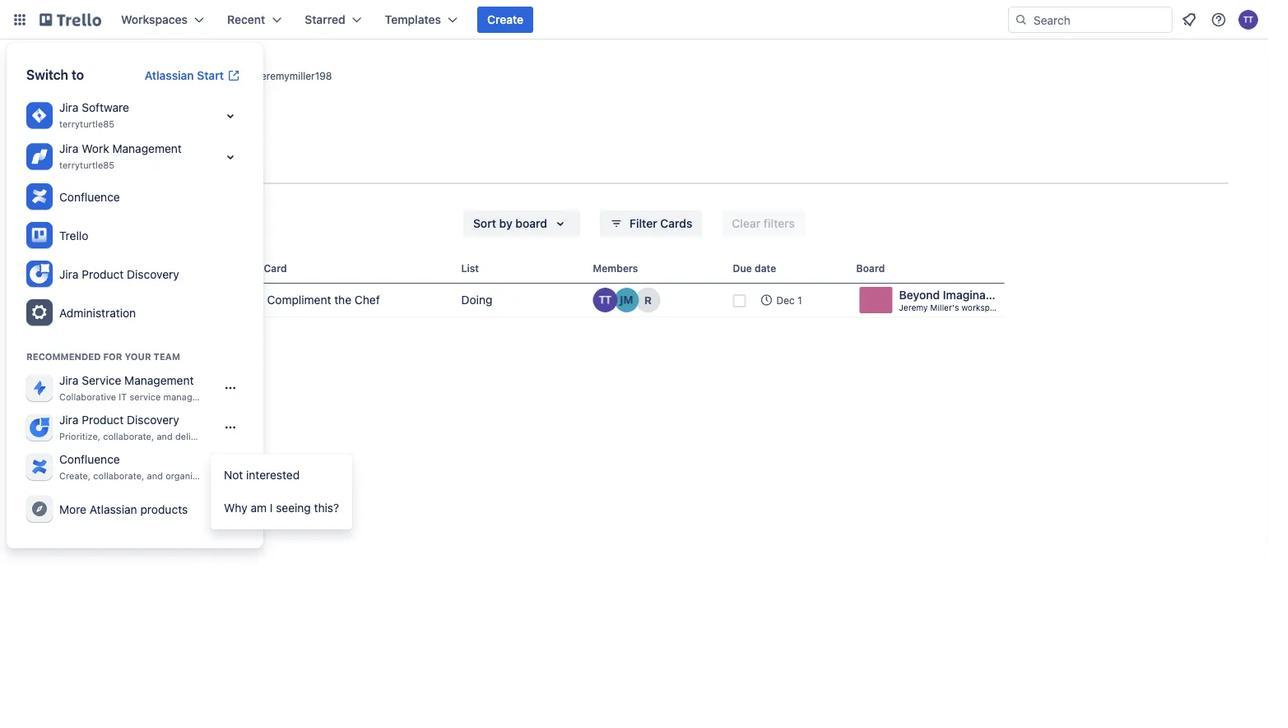 Task type: describe. For each thing, give the bounding box(es) containing it.
jira for jira software terryturtle85
[[59, 101, 79, 114]]

imagination
[[943, 288, 1006, 302]]

date
[[755, 262, 776, 274]]

and inside jira product discovery prioritize, collaborate, and deliver new ideas
[[157, 432, 173, 442]]

products
[[140, 503, 188, 516]]

sort by board
[[473, 217, 547, 230]]

Search field
[[1028, 7, 1172, 32]]

switch
[[26, 67, 68, 83]]

atlassian start
[[145, 69, 224, 82]]

terryturtle85 inside jira software terryturtle85
[[59, 119, 115, 130]]

templates
[[385, 13, 441, 26]]

collaborate, inside confluence create, collaborate, and organize your work
[[93, 471, 144, 482]]

recent button
[[217, 7, 292, 33]]

jira service management collaborative it service management
[[59, 374, 219, 403]]

clear
[[732, 217, 761, 230]]

clear filters
[[732, 217, 795, 230]]

beyond
[[899, 288, 940, 302]]

settings image
[[30, 303, 49, 323]]

trello
[[59, 229, 88, 242]]

r
[[644, 294, 652, 307]]

administration link
[[20, 294, 250, 332]]

terry turtle (terryturtle) image
[[1238, 10, 1258, 30]]

cards link
[[96, 152, 130, 184]]

compliment the chef link
[[264, 284, 455, 317]]

templates button
[[375, 7, 467, 33]]

workspace
[[961, 303, 1004, 312]]

activity
[[39, 160, 83, 174]]

0 horizontal spatial cards
[[96, 160, 130, 174]]

jeremy inside beyond imagination jeremy miller's workspace
[[899, 303, 928, 312]]

confluence link
[[20, 178, 250, 216]]

your
[[205, 471, 224, 482]]

start
[[197, 69, 224, 82]]

cards inside button
[[660, 217, 692, 230]]

0 notifications image
[[1179, 10, 1199, 30]]

more atlassian products link
[[20, 490, 250, 529]]

to
[[71, 67, 84, 83]]

recommended
[[26, 352, 101, 362]]

ideas
[[227, 432, 250, 442]]

why am i seeing this?
[[224, 502, 339, 515]]

deliver
[[175, 432, 204, 442]]

1 horizontal spatial atlassian
[[145, 69, 194, 82]]

service
[[82, 374, 121, 388]]

jira for jira work management terryturtle85
[[59, 142, 79, 156]]

activity link
[[39, 152, 83, 182]]

atlassian start link
[[135, 63, 250, 89]]

jira work management terryturtle85
[[59, 142, 182, 171]]

i
[[270, 502, 273, 515]]

compliment
[[267, 293, 331, 307]]

interested
[[246, 469, 300, 482]]

filter cards
[[629, 217, 692, 230]]

workspaces button
[[111, 7, 214, 33]]

your
[[125, 352, 151, 362]]

discovery for jira product discovery
[[127, 267, 179, 281]]

list
[[461, 262, 479, 274]]

service
[[130, 392, 161, 403]]

not interested button
[[211, 459, 352, 492]]

expand image
[[221, 106, 240, 126]]

collaborative
[[59, 392, 116, 403]]

team
[[153, 352, 180, 362]]

product for jira product discovery prioritize, collaborate, and deliver new ideas
[[82, 413, 124, 427]]

why am i seeing this? button
[[211, 492, 352, 525]]

this?
[[314, 502, 339, 515]]

board
[[515, 217, 547, 230]]

jira for jira service management collaborative it service management
[[59, 374, 79, 388]]

jira product discovery link
[[20, 255, 250, 294]]

organize
[[165, 471, 203, 482]]

for
[[103, 352, 122, 362]]

product for jira product discovery
[[82, 267, 124, 281]]

prioritize,
[[59, 432, 100, 442]]

confluence for confluence
[[59, 190, 120, 204]]

chef
[[355, 293, 380, 307]]

terry turtle (terryturtle) image
[[593, 288, 618, 313]]

jira product discovery prioritize, collaborate, and deliver new ideas
[[59, 413, 250, 442]]

board
[[856, 262, 885, 274]]

miller's
[[930, 303, 959, 312]]

confluence for confluence create, collaborate, and organize your work
[[59, 453, 120, 467]]

primary element
[[0, 0, 1268, 39]]

why
[[224, 502, 247, 515]]



Task type: vqa. For each thing, say whether or not it's contained in the screenshot.
Jira Product Discovery options menu 'image'
yes



Task type: locate. For each thing, give the bounding box(es) containing it.
jeremy down the "beyond"
[[899, 303, 928, 312]]

jira inside jira work management terryturtle85
[[59, 142, 79, 156]]

1 vertical spatial cards
[[660, 217, 692, 230]]

atlassian right 'more'
[[90, 503, 137, 516]]

jira up "prioritize,"
[[59, 413, 79, 427]]

not
[[224, 469, 243, 482]]

clear filters button
[[722, 211, 805, 237]]

seeing
[[276, 502, 311, 515]]

1 horizontal spatial jeremy
[[899, 303, 928, 312]]

starred button
[[295, 7, 372, 33]]

atlassian left start
[[145, 69, 194, 82]]

0 horizontal spatial jeremy
[[126, 61, 193, 84]]

0 vertical spatial management
[[112, 142, 182, 156]]

0 vertical spatial product
[[82, 267, 124, 281]]

1 vertical spatial terryturtle85
[[59, 160, 115, 171]]

and inside confluence create, collaborate, and organize your work
[[147, 471, 163, 482]]

doing
[[461, 293, 492, 307]]

and left organize
[[147, 471, 163, 482]]

2 discovery from the top
[[127, 413, 179, 427]]

due
[[733, 262, 752, 274]]

beyond imagination jeremy miller's workspace
[[899, 288, 1006, 312]]

switch to
[[26, 67, 84, 83]]

jira
[[59, 101, 79, 114], [59, 142, 79, 156], [59, 267, 79, 281], [59, 374, 79, 388], [59, 413, 79, 427]]

back to home image
[[39, 7, 101, 33]]

1
[[797, 295, 802, 306]]

terryturtle85 down "work"
[[59, 160, 115, 171]]

jira inside jira software terryturtle85
[[59, 101, 79, 114]]

1 vertical spatial jeremy
[[899, 303, 928, 312]]

group
[[211, 454, 352, 530]]

card
[[264, 262, 287, 274]]

confluence inside confluence create, collaborate, and organize your work
[[59, 453, 120, 467]]

1 vertical spatial discovery
[[127, 413, 179, 427]]

2 terryturtle85 from the top
[[59, 160, 115, 171]]

1 discovery from the top
[[127, 267, 179, 281]]

0 vertical spatial jeremy
[[126, 61, 193, 84]]

jeremy miller @jeremymiller198
[[126, 61, 332, 84]]

jira down trello
[[59, 267, 79, 281]]

sort
[[473, 217, 496, 230]]

recent
[[227, 13, 265, 26]]

confluence create, collaborate, and organize your work
[[59, 453, 248, 482]]

@jeremymiller198
[[249, 70, 332, 82]]

filter
[[629, 217, 657, 230]]

open information menu image
[[1210, 12, 1227, 28]]

cards down "work"
[[96, 160, 130, 174]]

jira for jira product discovery
[[59, 267, 79, 281]]

management for jira work management
[[112, 142, 182, 156]]

product up 'administration'
[[82, 267, 124, 281]]

terryturtle85 inside jira work management terryturtle85
[[59, 160, 115, 171]]

4 jira from the top
[[59, 374, 79, 388]]

sort by board button
[[463, 211, 580, 237]]

2 confluence from the top
[[59, 453, 120, 467]]

discovery down service at the bottom
[[127, 413, 179, 427]]

1 terryturtle85 from the top
[[59, 119, 115, 130]]

discovery down trello link
[[127, 267, 179, 281]]

jira down recommended
[[59, 374, 79, 388]]

filters
[[764, 217, 795, 230]]

1 vertical spatial collaborate,
[[93, 471, 144, 482]]

0 vertical spatial cards
[[96, 160, 130, 174]]

0 vertical spatial confluence
[[59, 190, 120, 204]]

confluence down cards link
[[59, 190, 120, 204]]

collaborate,
[[103, 432, 154, 442], [93, 471, 144, 482]]

jeremy left start
[[126, 61, 193, 84]]

management up service at the bottom
[[124, 374, 194, 388]]

jira inside jira product discovery prioritize, collaborate, and deliver new ideas
[[59, 413, 79, 427]]

workspaces
[[121, 13, 188, 26]]

product
[[82, 267, 124, 281], [82, 413, 124, 427]]

0 horizontal spatial atlassian
[[90, 503, 137, 516]]

confluence
[[59, 190, 120, 204], [59, 453, 120, 467]]

0 vertical spatial atlassian
[[145, 69, 194, 82]]

software
[[82, 101, 129, 114]]

3 jira from the top
[[59, 267, 79, 281]]

more atlassian products
[[59, 503, 188, 516]]

work
[[82, 142, 109, 156]]

jeremy miller (jeremymiller198) image
[[614, 288, 639, 313]]

management
[[112, 142, 182, 156], [124, 374, 194, 388]]

cards right filter
[[660, 217, 692, 230]]

1 vertical spatial and
[[147, 471, 163, 482]]

product down collaborative on the left bottom
[[82, 413, 124, 427]]

administration
[[59, 306, 136, 320]]

jira product discovery options menu image
[[224, 421, 237, 434]]

jira product discovery
[[59, 267, 179, 281]]

search image
[[1015, 13, 1028, 26]]

management for jira service management
[[124, 374, 194, 388]]

create
[[487, 13, 523, 26]]

jira down to
[[59, 101, 79, 114]]

terryturtle85 down software at the top of page
[[59, 119, 115, 130]]

jira service management options menu image
[[224, 382, 237, 395]]

2 jira from the top
[[59, 142, 79, 156]]

filter cards button
[[600, 211, 702, 237]]

create,
[[59, 471, 91, 482]]

terryturtle85
[[59, 119, 115, 130], [59, 160, 115, 171]]

compliment the chef
[[267, 293, 380, 307]]

jira software terryturtle85
[[59, 101, 129, 130]]

collaborate, up more atlassian products
[[93, 471, 144, 482]]

it
[[119, 392, 127, 403]]

group containing not interested
[[211, 454, 352, 530]]

management inside jira work management terryturtle85
[[112, 142, 182, 156]]

by
[[499, 217, 512, 230]]

confluence up create,
[[59, 453, 120, 467]]

recommended for your team
[[26, 352, 180, 362]]

starred
[[305, 13, 345, 26]]

the
[[334, 293, 351, 307]]

discovery for jira product discovery prioritize, collaborate, and deliver new ideas
[[127, 413, 179, 427]]

atlassian
[[145, 69, 194, 82], [90, 503, 137, 516]]

new
[[207, 432, 224, 442]]

collaborate, inside jira product discovery prioritize, collaborate, and deliver new ideas
[[103, 432, 154, 442]]

1 horizontal spatial cards
[[660, 217, 692, 230]]

am
[[251, 502, 267, 515]]

5 jira from the top
[[59, 413, 79, 427]]

0 vertical spatial and
[[157, 432, 173, 442]]

work
[[227, 471, 248, 482]]

switch to… image
[[12, 12, 28, 28]]

1 vertical spatial confluence
[[59, 453, 120, 467]]

1 vertical spatial management
[[124, 374, 194, 388]]

jira up activity
[[59, 142, 79, 156]]

cards
[[96, 160, 130, 174], [660, 217, 692, 230]]

expand image
[[221, 147, 240, 167]]

discovery
[[127, 267, 179, 281], [127, 413, 179, 427]]

r button
[[636, 288, 660, 313]]

1 jira from the top
[[59, 101, 79, 114]]

rubyanndersson (rubyanndersson) image
[[636, 288, 660, 313]]

and left deliver at the left bottom
[[157, 432, 173, 442]]

product inside jira product discovery prioritize, collaborate, and deliver new ideas
[[82, 413, 124, 427]]

1 vertical spatial atlassian
[[90, 503, 137, 516]]

management up confluence link at left top
[[112, 142, 182, 156]]

0 vertical spatial discovery
[[127, 267, 179, 281]]

dec 1
[[776, 295, 802, 306]]

members
[[593, 262, 638, 274]]

collaborate, up confluence create, collaborate, and organize your work
[[103, 432, 154, 442]]

discovery inside jira product discovery prioritize, collaborate, and deliver new ideas
[[127, 413, 179, 427]]

more
[[59, 503, 86, 516]]

0 vertical spatial terryturtle85
[[59, 119, 115, 130]]

miller
[[197, 61, 246, 84]]

1 product from the top
[[82, 267, 124, 281]]

dec
[[776, 295, 795, 306]]

2 product from the top
[[82, 413, 124, 427]]

1 confluence from the top
[[59, 190, 120, 204]]

due date
[[733, 262, 776, 274]]

create button
[[477, 7, 533, 33]]

jira inside jira service management collaborative it service management
[[59, 374, 79, 388]]

1 vertical spatial product
[[82, 413, 124, 427]]

jira for jira product discovery prioritize, collaborate, and deliver new ideas
[[59, 413, 79, 427]]

management
[[163, 392, 219, 403]]

management inside jira service management collaborative it service management
[[124, 374, 194, 388]]

0 vertical spatial collaborate,
[[103, 432, 154, 442]]

not interested
[[224, 469, 300, 482]]



